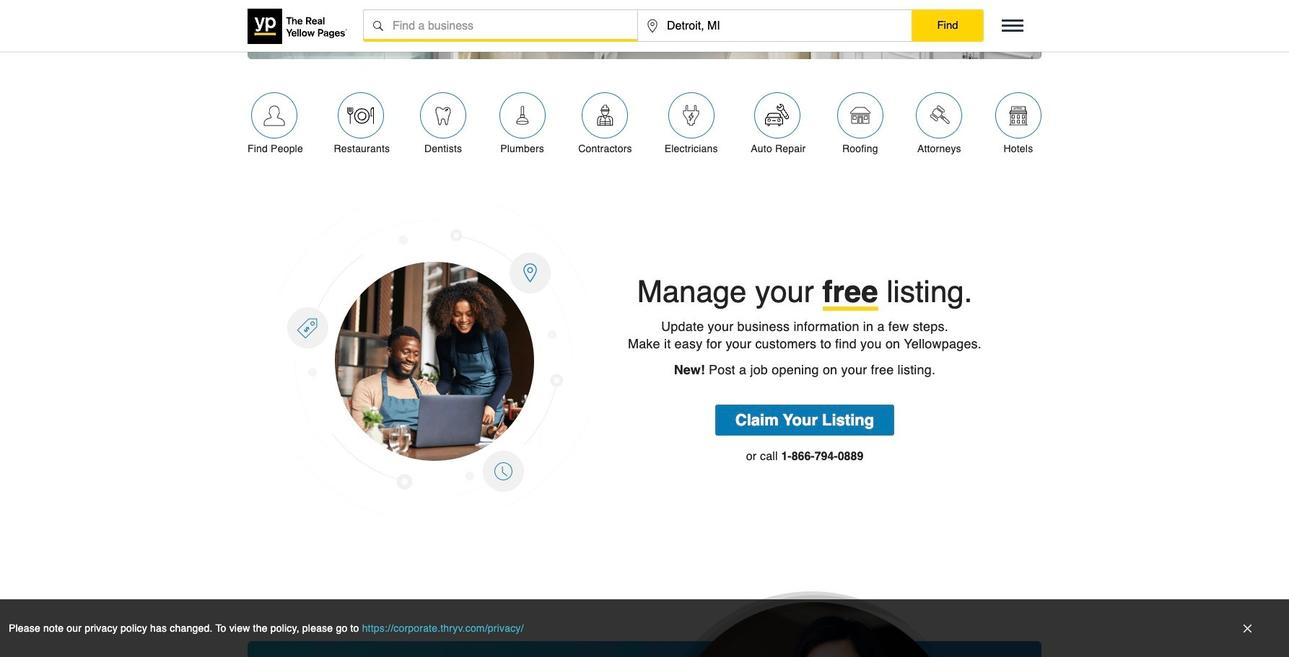 Task type: describe. For each thing, give the bounding box(es) containing it.
the real yellow pages logo image
[[248, 9, 349, 44]]

Find a business text field
[[364, 10, 638, 42]]



Task type: vqa. For each thing, say whether or not it's contained in the screenshot.
"espresso"
no



Task type: locate. For each thing, give the bounding box(es) containing it.
Where? text field
[[638, 10, 912, 42]]

questions and answers image
[[653, 592, 974, 658]]

claim your business! many of the benefits of yp are free. image
[[278, 204, 591, 516]]



